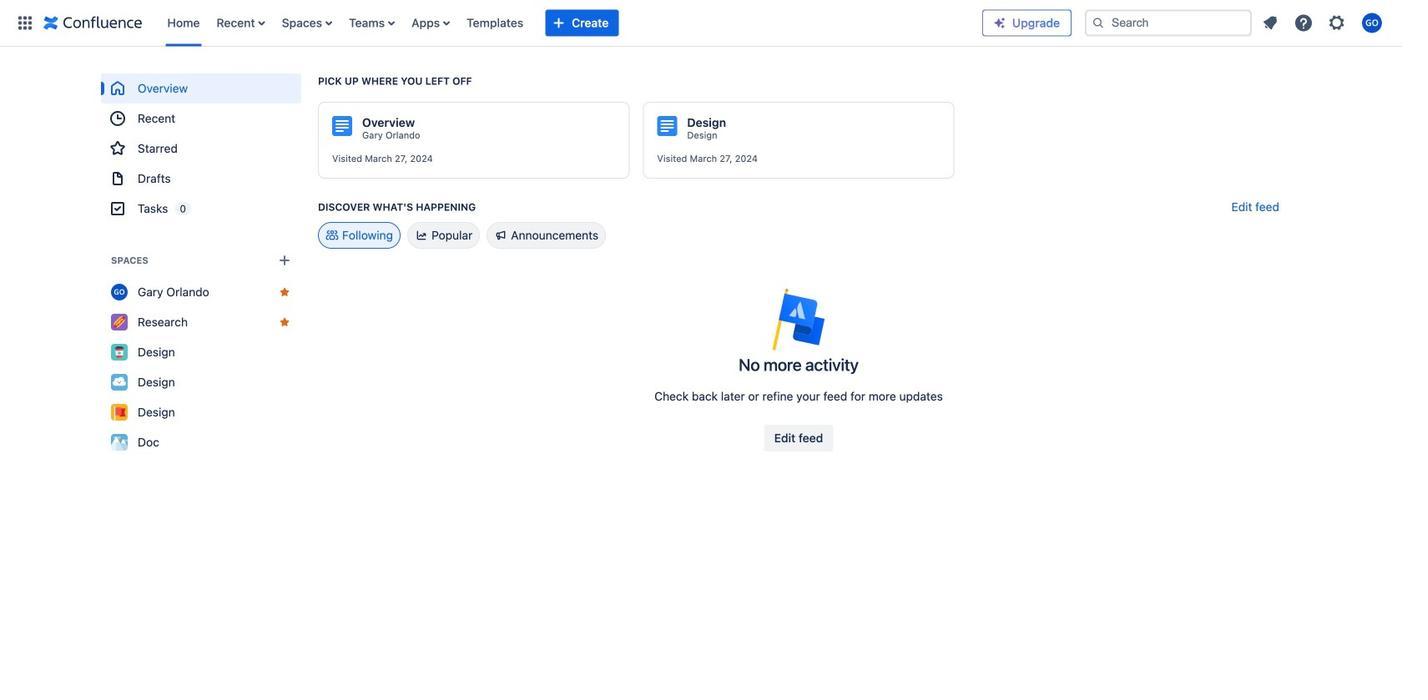 Task type: vqa. For each thing, say whether or not it's contained in the screenshot.
Search field
yes



Task type: locate. For each thing, give the bounding box(es) containing it.
0 vertical spatial unstar this space image
[[278, 286, 291, 299]]

None search field
[[1086, 10, 1253, 36]]

appswitcher icon image
[[15, 13, 35, 33]]

group
[[101, 73, 301, 224]]

banner
[[0, 0, 1403, 47]]

global element
[[10, 0, 983, 46]]

list for premium icon
[[1256, 8, 1393, 38]]

1 vertical spatial unstar this space image
[[278, 316, 291, 329]]

unstar this space image
[[278, 286, 291, 299], [278, 316, 291, 329]]

list
[[159, 0, 983, 46], [1256, 8, 1393, 38]]

0 horizontal spatial list
[[159, 0, 983, 46]]

confluence image
[[43, 13, 142, 33], [43, 13, 142, 33]]

1 horizontal spatial list
[[1256, 8, 1393, 38]]

your profile and preferences image
[[1363, 13, 1383, 33]]

1 unstar this space image from the top
[[278, 286, 291, 299]]



Task type: describe. For each thing, give the bounding box(es) containing it.
button group group
[[765, 425, 834, 452]]

Search field
[[1086, 10, 1253, 36]]

help icon image
[[1294, 13, 1314, 33]]

create a space image
[[275, 251, 295, 271]]

settings icon image
[[1328, 13, 1348, 33]]

notification icon image
[[1261, 13, 1281, 33]]

premium image
[[994, 16, 1007, 30]]

search image
[[1092, 16, 1106, 30]]

list for 'appswitcher icon'
[[159, 0, 983, 46]]

2 unstar this space image from the top
[[278, 316, 291, 329]]



